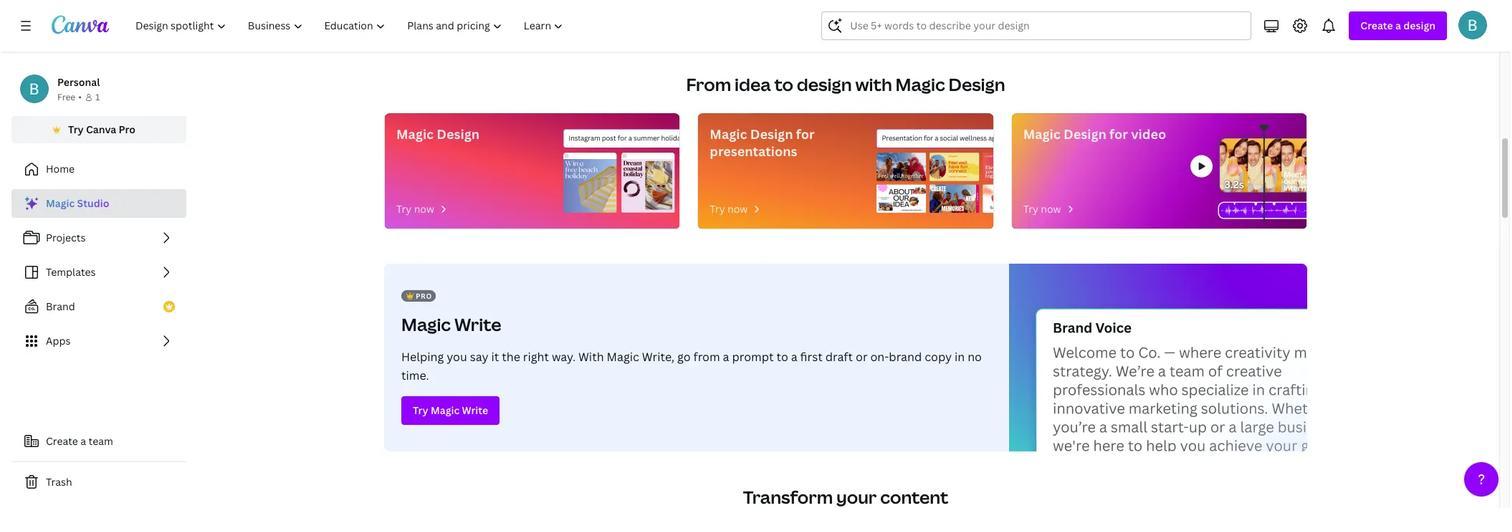 Task type: locate. For each thing, give the bounding box(es) containing it.
team
[[89, 434, 113, 448]]

None search field
[[822, 11, 1252, 40]]

2 now from the left
[[728, 202, 748, 216]]

design for magic design
[[437, 125, 480, 143]]

with
[[856, 72, 892, 96]]

now
[[414, 202, 434, 216], [728, 202, 748, 216], [1041, 202, 1062, 216]]

0 horizontal spatial for
[[796, 125, 815, 143]]

personal
[[57, 75, 100, 89]]

create a design
[[1361, 19, 1436, 32]]

design
[[949, 72, 1006, 96], [437, 125, 480, 143], [750, 125, 793, 143], [1064, 125, 1107, 143]]

0 vertical spatial create
[[1361, 19, 1394, 32]]

create a team button
[[11, 427, 186, 456]]

design
[[1404, 19, 1436, 32], [797, 72, 852, 96]]

1 horizontal spatial for
[[1110, 125, 1128, 143]]

create
[[1361, 19, 1394, 32], [46, 434, 78, 448]]

say
[[470, 349, 489, 365]]

design left with
[[797, 72, 852, 96]]

for left video
[[1110, 125, 1128, 143]]

1 vertical spatial to
[[777, 349, 789, 365]]

now for magic design for presentations
[[728, 202, 748, 216]]

to right idea
[[775, 72, 794, 96]]

magic design for video
[[1024, 125, 1167, 143]]

trash
[[46, 475, 72, 489]]

prompt
[[732, 349, 774, 365]]

1 vertical spatial design
[[797, 72, 852, 96]]

write,
[[642, 349, 675, 365]]

1 now from the left
[[414, 202, 434, 216]]

2 horizontal spatial try now
[[1024, 202, 1062, 216]]

try now for magic design for presentations
[[710, 202, 748, 216]]

create a team
[[46, 434, 113, 448]]

try
[[68, 123, 84, 136], [396, 202, 412, 216], [710, 202, 725, 216], [1024, 202, 1039, 216], [413, 404, 428, 417]]

1 horizontal spatial design
[[1404, 19, 1436, 32]]

create for create a team
[[46, 434, 78, 448]]

write down say
[[462, 404, 488, 417]]

3 try now from the left
[[1024, 202, 1062, 216]]

copy
[[925, 349, 952, 365]]

1 horizontal spatial now
[[728, 202, 748, 216]]

for
[[796, 125, 815, 143], [1110, 125, 1128, 143]]

3 now from the left
[[1041, 202, 1062, 216]]

design left the "brad klo" icon
[[1404, 19, 1436, 32]]

magic inside try magic write button
[[431, 404, 460, 417]]

create inside dropdown button
[[1361, 19, 1394, 32]]

try now for magic design for video
[[1024, 202, 1062, 216]]

2 try now from the left
[[710, 202, 748, 216]]

or
[[856, 349, 868, 365]]

go
[[677, 349, 691, 365]]

a
[[1396, 19, 1402, 32], [723, 349, 729, 365], [791, 349, 798, 365], [81, 434, 86, 448]]

1 for from the left
[[796, 125, 815, 143]]

brand link
[[11, 293, 186, 321]]

1 vertical spatial create
[[46, 434, 78, 448]]

now for magic design for video
[[1041, 202, 1062, 216]]

create inside button
[[46, 434, 78, 448]]

0 horizontal spatial now
[[414, 202, 434, 216]]

apps link
[[11, 327, 186, 356]]

projects
[[46, 231, 86, 244]]

you
[[447, 349, 467, 365]]

2 horizontal spatial now
[[1041, 202, 1062, 216]]

1 horizontal spatial try now
[[710, 202, 748, 216]]

brand
[[46, 300, 75, 313]]

a inside button
[[81, 434, 86, 448]]

home link
[[11, 155, 186, 184]]

try magic write
[[413, 404, 488, 417]]

1 vertical spatial write
[[462, 404, 488, 417]]

studio
[[77, 196, 109, 210]]

design for magic design for presentations
[[750, 125, 793, 143]]

a inside dropdown button
[[1396, 19, 1402, 32]]

right
[[523, 349, 549, 365]]

templates
[[46, 265, 96, 279]]

with
[[579, 349, 604, 365]]

magic inside helping you say it the right way. with magic write, go from a prompt to a first draft or on-brand copy in no time.
[[607, 349, 639, 365]]

0 horizontal spatial create
[[46, 434, 78, 448]]

design inside magic design for presentations
[[750, 125, 793, 143]]

try for magic design
[[396, 202, 412, 216]]

from
[[686, 72, 731, 96]]

0 horizontal spatial design
[[797, 72, 852, 96]]

presentations
[[710, 143, 798, 160]]

Search search field
[[851, 12, 1223, 39]]

to
[[775, 72, 794, 96], [777, 349, 789, 365]]

1 horizontal spatial create
[[1361, 19, 1394, 32]]

write
[[455, 313, 502, 336], [462, 404, 488, 417]]

try now for magic design
[[396, 202, 434, 216]]

design inside create a design dropdown button
[[1404, 19, 1436, 32]]

helping
[[401, 349, 444, 365]]

0 vertical spatial design
[[1404, 19, 1436, 32]]

magic studio link
[[11, 189, 186, 218]]

helping you say it the right way. with magic write, go from a prompt to a first draft or on-brand copy in no time.
[[401, 349, 982, 384]]

to left first
[[777, 349, 789, 365]]

pro
[[119, 123, 135, 136]]

magic
[[896, 72, 945, 96], [396, 125, 434, 143], [710, 125, 747, 143], [1024, 125, 1061, 143], [46, 196, 75, 210], [401, 313, 451, 336], [607, 349, 639, 365], [431, 404, 460, 417]]

write up say
[[455, 313, 502, 336]]

1 try now from the left
[[396, 202, 434, 216]]

brand
[[889, 349, 922, 365]]

2 for from the left
[[1110, 125, 1128, 143]]

for inside magic design for presentations
[[796, 125, 815, 143]]

try now
[[396, 202, 434, 216], [710, 202, 748, 216], [1024, 202, 1062, 216]]

free •
[[57, 91, 82, 103]]

0 horizontal spatial try now
[[396, 202, 434, 216]]

list
[[11, 189, 186, 356]]

for down from idea to design with magic design
[[796, 125, 815, 143]]

•
[[78, 91, 82, 103]]

create for create a design
[[1361, 19, 1394, 32]]



Task type: vqa. For each thing, say whether or not it's contained in the screenshot.
Search search box
yes



Task type: describe. For each thing, give the bounding box(es) containing it.
apps
[[46, 334, 71, 348]]

try inside button
[[68, 123, 84, 136]]

magic design
[[396, 125, 480, 143]]

trash link
[[11, 468, 186, 497]]

magic write
[[401, 313, 502, 336]]

projects link
[[11, 224, 186, 252]]

canva
[[86, 123, 116, 136]]

try for magic design for video
[[1024, 202, 1039, 216]]

create a design button
[[1350, 11, 1447, 40]]

templates link
[[11, 258, 186, 287]]

from idea to design with magic design
[[686, 72, 1006, 96]]

for for video
[[1110, 125, 1128, 143]]

video
[[1131, 125, 1167, 143]]

home
[[46, 162, 75, 176]]

in
[[955, 349, 965, 365]]

try canva pro button
[[11, 116, 186, 143]]

1
[[95, 91, 100, 103]]

draft
[[826, 349, 853, 365]]

way.
[[552, 349, 576, 365]]

idea
[[735, 72, 771, 96]]

magic inside magic studio link
[[46, 196, 75, 210]]

magic studio
[[46, 196, 109, 210]]

on-
[[871, 349, 889, 365]]

pro
[[416, 291, 432, 301]]

try magic write button
[[401, 396, 500, 425]]

no
[[968, 349, 982, 365]]

time.
[[401, 368, 429, 384]]

to inside helping you say it the right way. with magic write, go from a prompt to a first draft or on-brand copy in no time.
[[777, 349, 789, 365]]

free
[[57, 91, 75, 103]]

top level navigation element
[[126, 11, 576, 40]]

try canva pro
[[68, 123, 135, 136]]

the
[[502, 349, 520, 365]]

design for magic design for video
[[1064, 125, 1107, 143]]

now for magic design
[[414, 202, 434, 216]]

write inside button
[[462, 404, 488, 417]]

magic design for presentations
[[710, 125, 815, 160]]

magic inside magic design for presentations
[[710, 125, 747, 143]]

from
[[694, 349, 720, 365]]

try inside button
[[413, 404, 428, 417]]

0 vertical spatial to
[[775, 72, 794, 96]]

list containing magic studio
[[11, 189, 186, 356]]

for for presentations
[[796, 125, 815, 143]]

brad klo image
[[1459, 11, 1488, 39]]

try for magic design for presentations
[[710, 202, 725, 216]]

it
[[491, 349, 499, 365]]

0 vertical spatial write
[[455, 313, 502, 336]]

first
[[801, 349, 823, 365]]



